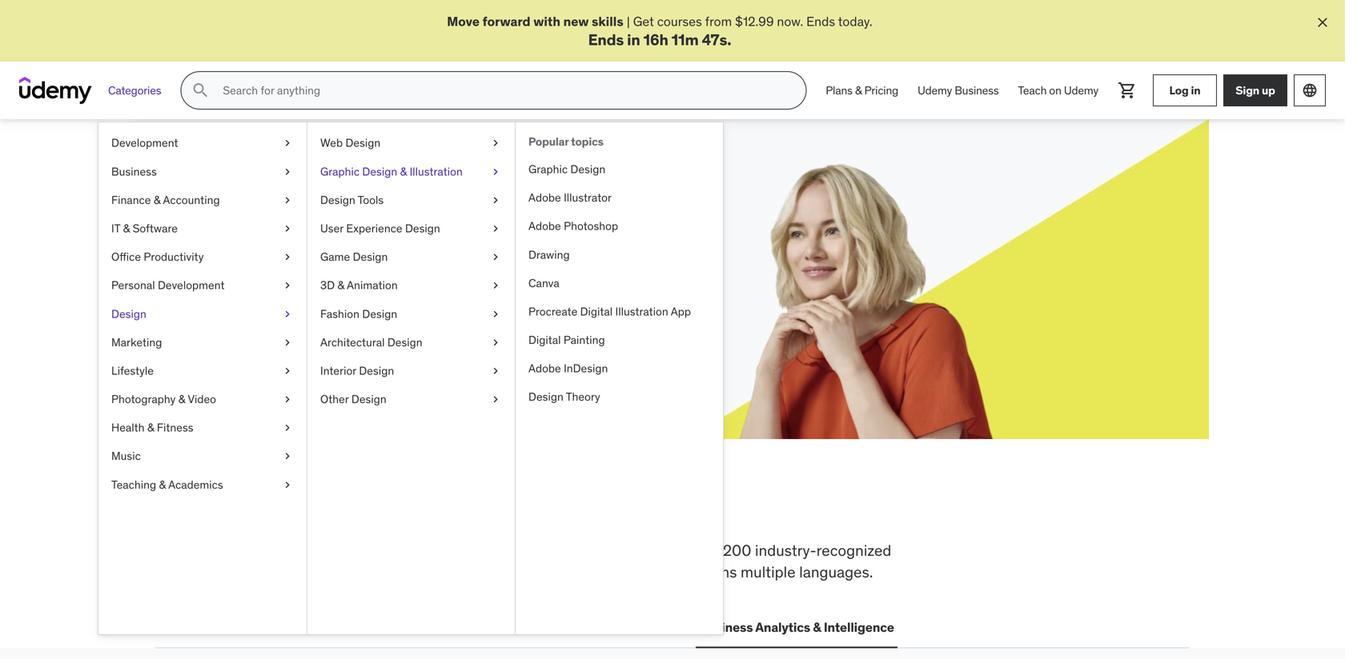 Task type: locate. For each thing, give the bounding box(es) containing it.
development for web
[[188, 620, 268, 636]]

2 vertical spatial skills
[[343, 542, 377, 561]]

1 horizontal spatial illustration
[[615, 305, 668, 319]]

for inside covering critical workplace skills to technical topics, including prep content for over 200 industry-recognized certifications, our catalog supports well-rounded professional development and spans multiple languages.
[[668, 542, 687, 561]]

1 udemy from the left
[[918, 83, 952, 98]]

future
[[394, 189, 473, 222]]

adobe photoshop link
[[516, 212, 723, 241]]

0 vertical spatial it
[[111, 221, 120, 236]]

web inside button
[[159, 620, 186, 636]]

business up finance
[[111, 164, 157, 179]]

& inside "link"
[[178, 392, 185, 407]]

multiple
[[741, 563, 796, 582]]

1 vertical spatial web
[[159, 620, 186, 636]]

0 vertical spatial business
[[955, 83, 999, 98]]

& for teaching & academics
[[159, 478, 166, 492]]

3d & animation link
[[308, 272, 515, 300]]

all the skills you need in one place
[[155, 489, 689, 530]]

in up including
[[504, 489, 535, 530]]

1 vertical spatial business
[[111, 164, 157, 179]]

adobe up design theory
[[529, 362, 561, 376]]

1 horizontal spatial with
[[534, 13, 561, 30]]

up
[[1262, 83, 1276, 98]]

& right the 3d
[[338, 278, 344, 293]]

web for web design
[[320, 136, 343, 150]]

skills left |
[[592, 13, 624, 30]]

a
[[368, 229, 375, 245]]

xsmall image inside teaching & academics link
[[281, 478, 294, 493]]

adobe up drawing
[[529, 219, 561, 234]]

pricing
[[865, 83, 899, 98]]

xsmall image inside it & software link
[[281, 221, 294, 237]]

|
[[627, 13, 630, 30]]

& for photography & video
[[178, 392, 185, 407]]

1 vertical spatial illustration
[[615, 305, 668, 319]]

drawing
[[529, 248, 570, 262]]

for up and
[[668, 542, 687, 561]]

personal
[[111, 278, 155, 293]]

covering critical workplace skills to technical topics, including prep content for over 200 industry-recognized certifications, our catalog supports well-rounded professional development and spans multiple languages.
[[155, 542, 892, 582]]

0 horizontal spatial with
[[341, 229, 365, 245]]

with inside move forward with new skills | get courses from $12.99 now. ends today. ends in 16h 11m 47s .
[[534, 13, 561, 30]]

web down certifications, at the left
[[159, 620, 186, 636]]

other
[[320, 392, 349, 407]]

1 vertical spatial adobe
[[529, 219, 561, 234]]

0 vertical spatial in
[[627, 30, 640, 49]]

development inside the "personal development" link
[[158, 278, 225, 293]]

1 vertical spatial for
[[420, 229, 435, 245]]

& left video
[[178, 392, 185, 407]]

adobe for adobe indesign
[[529, 362, 561, 376]]

xsmall image inside user experience design link
[[489, 221, 502, 237]]

ends
[[807, 13, 835, 30], [588, 30, 624, 49]]

design down animation
[[362, 307, 397, 321]]

game
[[320, 250, 350, 264]]

0 vertical spatial web
[[320, 136, 343, 150]]

get
[[633, 13, 654, 30]]

xsmall image left "fashion"
[[281, 307, 294, 322]]

plans & pricing
[[826, 83, 899, 98]]

design inside "link"
[[320, 193, 355, 207]]

illustration up future at the left top
[[410, 164, 463, 179]]

2 horizontal spatial in
[[1191, 83, 1201, 98]]

as right little
[[483, 229, 496, 245]]

for right course
[[420, 229, 435, 245]]

0 horizontal spatial web
[[159, 620, 186, 636]]

web inside "link"
[[320, 136, 343, 150]]

udemy right pricing
[[918, 83, 952, 98]]

skills inside move forward with new skills | get courses from $12.99 now. ends today. ends in 16h 11m 47s .
[[592, 13, 624, 30]]

ends right 'now.'
[[807, 13, 835, 30]]

xsmall image for teaching & academics
[[281, 478, 294, 493]]

xsmall image inside other design link
[[489, 392, 502, 408]]

business analytics & intelligence button
[[696, 609, 898, 647]]

& right health
[[147, 421, 154, 435]]

xsmall image inside finance & accounting link
[[281, 193, 294, 208]]

0 vertical spatial today.
[[838, 13, 873, 30]]

xsmall image up ends
[[281, 221, 294, 237]]

xsmall image
[[281, 135, 294, 151], [281, 164, 294, 180], [281, 193, 294, 208], [281, 250, 294, 265], [489, 278, 502, 294], [281, 335, 294, 351], [489, 335, 502, 351], [489, 364, 502, 379], [489, 392, 502, 408], [281, 421, 294, 436], [281, 449, 294, 465]]

ends down new on the top left
[[588, 30, 624, 49]]

in right log
[[1191, 83, 1201, 98]]

2 vertical spatial development
[[188, 620, 268, 636]]

science
[[518, 620, 565, 636]]

now.
[[777, 13, 803, 30]]

2 vertical spatial business
[[699, 620, 753, 636]]

development
[[111, 136, 178, 150], [158, 278, 225, 293], [188, 620, 268, 636]]

including
[[511, 542, 573, 561]]

business inside 'business analytics & intelligence' button
[[699, 620, 753, 636]]

today. right 'now.'
[[838, 13, 873, 30]]

graphic down popular
[[529, 162, 568, 177]]

new
[[563, 13, 589, 30]]

web up the design tools
[[320, 136, 343, 150]]

business left teach
[[955, 83, 999, 98]]

adobe illustrator
[[529, 191, 612, 205]]

0 horizontal spatial it
[[111, 221, 120, 236]]

communication button
[[581, 609, 683, 647]]

0 horizontal spatial as
[[438, 229, 451, 245]]

xsmall image inside photography & video "link"
[[281, 392, 294, 408]]

udemy
[[918, 83, 952, 98], [1064, 83, 1099, 98]]

xsmall image inside fashion design link
[[489, 307, 502, 322]]

1 horizontal spatial in
[[627, 30, 640, 49]]

adobe down "graphic design"
[[529, 191, 561, 205]]

design tools link
[[308, 186, 515, 215]]

xsmall image left "graphic design"
[[489, 164, 502, 180]]

today.
[[838, 13, 873, 30], [317, 247, 351, 263]]

design theory link
[[516, 383, 723, 412]]

sign up link
[[1224, 75, 1288, 107]]

covering
[[155, 542, 216, 561]]

xsmall image inside interior design link
[[489, 364, 502, 379]]

sign
[[1236, 83, 1260, 98]]

1 vertical spatial today.
[[317, 247, 351, 263]]

xsmall image down ends
[[281, 278, 294, 294]]

design
[[346, 136, 381, 150], [571, 162, 606, 177], [362, 164, 397, 179], [320, 193, 355, 207], [405, 221, 440, 236], [353, 250, 388, 264], [111, 307, 146, 321], [362, 307, 397, 321], [387, 335, 423, 350], [359, 364, 394, 378], [529, 390, 564, 405], [351, 392, 387, 407]]

it for it certifications
[[288, 620, 298, 636]]

1 horizontal spatial udemy
[[1064, 83, 1099, 98]]

& up office
[[123, 221, 130, 236]]

xsmall image right "the"
[[281, 478, 294, 493]]

fashion design link
[[308, 300, 515, 329]]

today. inside skills for your future expand your potential with a course for as little as $12.99. sale ends today.
[[317, 247, 351, 263]]

1 vertical spatial in
[[1191, 83, 1201, 98]]

music link
[[99, 443, 307, 471]]

graphic design link
[[516, 155, 723, 184]]

xsmall image inside design tools "link"
[[489, 193, 502, 208]]

1 horizontal spatial for
[[420, 229, 435, 245]]

xsmall image inside web design "link"
[[489, 135, 502, 151]]

digital up painting
[[580, 305, 613, 319]]

it left certifications
[[288, 620, 298, 636]]

indesign
[[564, 362, 608, 376]]

design up tools
[[362, 164, 397, 179]]

design down a
[[353, 250, 388, 264]]

2 vertical spatial adobe
[[529, 362, 561, 376]]

2 horizontal spatial for
[[668, 542, 687, 561]]

illustrator
[[564, 191, 612, 205]]

it inside it & software link
[[111, 221, 120, 236]]

1 vertical spatial with
[[341, 229, 365, 245]]

business inside business link
[[111, 164, 157, 179]]

design up graphic design & illustration
[[346, 136, 381, 150]]

3d
[[320, 278, 335, 293]]

xsmall image left other
[[281, 392, 294, 408]]

2 horizontal spatial business
[[955, 83, 999, 98]]

0 vertical spatial illustration
[[410, 164, 463, 179]]

0 vertical spatial development
[[111, 136, 178, 150]]

skills up 'workplace'
[[265, 489, 352, 530]]

leadership button
[[398, 609, 471, 647]]

xsmall image for lifestyle
[[281, 364, 294, 379]]

in
[[627, 30, 640, 49], [1191, 83, 1201, 98], [504, 489, 535, 530]]

xsmall image inside architectural design link
[[489, 335, 502, 351]]

0 horizontal spatial for
[[290, 189, 327, 222]]

illustration down canva link
[[615, 305, 668, 319]]

xsmall image inside the "personal development" link
[[281, 278, 294, 294]]

development down "categories" dropdown button
[[111, 136, 178, 150]]

0 horizontal spatial udemy
[[918, 83, 952, 98]]

procreate digital illustration app
[[529, 305, 691, 319]]

it inside it certifications button
[[288, 620, 298, 636]]

& right finance
[[154, 193, 161, 207]]

with left a
[[341, 229, 365, 245]]

in inside move forward with new skills | get courses from $12.99 now. ends today. ends in 16h 11m 47s .
[[627, 30, 640, 49]]

1 horizontal spatial your
[[332, 189, 390, 222]]

0 horizontal spatial in
[[504, 489, 535, 530]]

sale
[[258, 247, 283, 263]]

1 horizontal spatial ends
[[807, 13, 835, 30]]

procreate
[[529, 305, 578, 319]]

digital down procreate
[[529, 333, 561, 348]]

xsmall image for 3d & animation
[[489, 278, 502, 294]]

graphic down web design
[[320, 164, 360, 179]]

it certifications button
[[284, 609, 386, 647]]

popular
[[529, 135, 569, 149]]

all
[[155, 489, 202, 530]]

canva link
[[516, 269, 723, 298]]

illustration
[[410, 164, 463, 179], [615, 305, 668, 319]]

for for workplace
[[668, 542, 687, 561]]

graphic design & illustration element
[[515, 123, 723, 635]]

web for web development
[[159, 620, 186, 636]]

0 vertical spatial with
[[534, 13, 561, 30]]

1 horizontal spatial web
[[320, 136, 343, 150]]

theory
[[566, 390, 600, 405]]

design up user
[[320, 193, 355, 207]]

1 horizontal spatial business
[[699, 620, 753, 636]]

1 vertical spatial digital
[[529, 333, 561, 348]]

xsmall image right future at the left top
[[489, 193, 502, 208]]

certifications,
[[155, 563, 248, 582]]

marketing
[[111, 335, 162, 350]]

skills up supports
[[343, 542, 377, 561]]

xsmall image inside music link
[[281, 449, 294, 465]]

photoshop
[[564, 219, 618, 234]]

0 vertical spatial your
[[332, 189, 390, 222]]

udemy right "on"
[[1064, 83, 1099, 98]]

xsmall image right little
[[489, 221, 502, 237]]

xsmall image inside marketing link
[[281, 335, 294, 351]]

forward
[[483, 13, 531, 30]]

design theory
[[529, 390, 600, 405]]

as left little
[[438, 229, 451, 245]]

xsmall image for development
[[281, 135, 294, 151]]

xsmall image inside "graphic design & illustration" link
[[489, 164, 502, 180]]

0 horizontal spatial digital
[[529, 333, 561, 348]]

$12.99
[[735, 13, 774, 30]]

our
[[251, 563, 273, 582]]

professional
[[489, 563, 572, 582]]

xsmall image left interior
[[281, 364, 294, 379]]

0 horizontal spatial today.
[[317, 247, 351, 263]]

with inside skills for your future expand your potential with a course for as little as $12.99. sale ends today.
[[341, 229, 365, 245]]

architectural
[[320, 335, 385, 350]]

1 horizontal spatial as
[[483, 229, 496, 245]]

development down office productivity link
[[158, 278, 225, 293]]

teaching
[[111, 478, 156, 492]]

xsmall image inside development link
[[281, 135, 294, 151]]

it up office
[[111, 221, 120, 236]]

adobe for adobe photoshop
[[529, 219, 561, 234]]

today. down user
[[317, 247, 351, 263]]

xsmall image
[[489, 135, 502, 151], [489, 164, 502, 180], [489, 193, 502, 208], [281, 221, 294, 237], [489, 221, 502, 237], [489, 250, 502, 265], [281, 278, 294, 294], [281, 307, 294, 322], [489, 307, 502, 322], [281, 364, 294, 379], [281, 392, 294, 408], [281, 478, 294, 493]]

.
[[727, 30, 731, 49]]

today. inside move forward with new skills | get courses from $12.99 now. ends today. ends in 16h 11m 47s .
[[838, 13, 873, 30]]

xsmall image inside lifestyle link
[[281, 364, 294, 379]]

1 adobe from the top
[[529, 191, 561, 205]]

0 horizontal spatial ends
[[588, 30, 624, 49]]

architectural design
[[320, 335, 423, 350]]

1 horizontal spatial it
[[288, 620, 298, 636]]

& right "plans"
[[855, 83, 862, 98]]

design down design tools "link"
[[405, 221, 440, 236]]

skills for your future expand your potential with a course for as little as $12.99. sale ends today.
[[213, 189, 496, 263]]

0 horizontal spatial graphic
[[320, 164, 360, 179]]

adobe photoshop
[[529, 219, 618, 234]]

it
[[111, 221, 120, 236], [288, 620, 298, 636]]

adobe
[[529, 191, 561, 205], [529, 219, 561, 234], [529, 362, 561, 376]]

xsmall image inside business link
[[281, 164, 294, 180]]

1 vertical spatial it
[[288, 620, 298, 636]]

development inside web development button
[[188, 620, 268, 636]]

xsmall image left procreate
[[489, 307, 502, 322]]

design down "topics"
[[571, 162, 606, 177]]

with
[[534, 13, 561, 30], [341, 229, 365, 245]]

interior design
[[320, 364, 394, 378]]

xsmall image for design tools
[[489, 193, 502, 208]]

xsmall image inside the health & fitness link
[[281, 421, 294, 436]]

& down web design "link" on the top of the page
[[400, 164, 407, 179]]

potential
[[287, 229, 338, 245]]

health & fitness link
[[99, 414, 307, 443]]

business for business
[[111, 164, 157, 179]]

xsmall image for health & fitness
[[281, 421, 294, 436]]

1 vertical spatial development
[[158, 278, 225, 293]]

& right teaching
[[159, 478, 166, 492]]

0 vertical spatial adobe
[[529, 191, 561, 205]]

in down |
[[627, 30, 640, 49]]

lifestyle
[[111, 364, 154, 378]]

interior
[[320, 364, 356, 378]]

3 adobe from the top
[[529, 362, 561, 376]]

1 horizontal spatial graphic
[[529, 162, 568, 177]]

from
[[705, 13, 732, 30]]

xsmall image inside 3d & animation link
[[489, 278, 502, 294]]

design down architectural design
[[359, 364, 394, 378]]

architectural design link
[[308, 329, 515, 357]]

development down certifications, at the left
[[188, 620, 268, 636]]

1 horizontal spatial today.
[[838, 13, 873, 30]]

xsmall image left popular
[[489, 135, 502, 151]]

2 adobe from the top
[[529, 219, 561, 234]]

graphic design & illustration link
[[308, 158, 515, 186]]

development for personal
[[158, 278, 225, 293]]

with left new on the top left
[[534, 13, 561, 30]]

development inside development link
[[111, 136, 178, 150]]

business for business analytics & intelligence
[[699, 620, 753, 636]]

xsmall image inside office productivity link
[[281, 250, 294, 265]]

2 vertical spatial in
[[504, 489, 535, 530]]

xsmall image for office productivity
[[281, 250, 294, 265]]

xsmall image inside design link
[[281, 307, 294, 322]]

1 horizontal spatial digital
[[580, 305, 613, 319]]

your
[[332, 189, 390, 222], [259, 229, 284, 245]]

Search for anything text field
[[220, 77, 787, 104]]

business down spans
[[699, 620, 753, 636]]

skills inside covering critical workplace skills to technical topics, including prep content for over 200 industry-recognized certifications, our catalog supports well-rounded professional development and spans multiple languages.
[[343, 542, 377, 561]]

for up potential
[[290, 189, 327, 222]]

fashion design
[[320, 307, 397, 321]]

0 horizontal spatial your
[[259, 229, 284, 245]]

digital painting link
[[516, 326, 723, 355]]

0 horizontal spatial business
[[111, 164, 157, 179]]

shopping cart with 0 items image
[[1118, 81, 1137, 100]]

xsmall image for photography & video
[[281, 392, 294, 408]]

2 vertical spatial for
[[668, 542, 687, 561]]

0 vertical spatial skills
[[592, 13, 624, 30]]

catalog
[[277, 563, 327, 582]]

1 as from the left
[[438, 229, 451, 245]]

& right analytics on the bottom of page
[[813, 620, 821, 636]]

xsmall image inside game design link
[[489, 250, 502, 265]]

xsmall image left drawing
[[489, 250, 502, 265]]

experience
[[346, 221, 402, 236]]



Task type: vqa. For each thing, say whether or not it's contained in the screenshot.
UPLOAD
no



Task type: describe. For each thing, give the bounding box(es) containing it.
xsmall image for music
[[281, 449, 294, 465]]

xsmall image for personal development
[[281, 278, 294, 294]]

adobe for adobe illustrator
[[529, 191, 561, 205]]

1 vertical spatial skills
[[265, 489, 352, 530]]

well-
[[395, 563, 428, 582]]

user experience design
[[320, 221, 440, 236]]

fashion
[[320, 307, 360, 321]]

1 vertical spatial your
[[259, 229, 284, 245]]

finance
[[111, 193, 151, 207]]

development link
[[99, 129, 307, 158]]

categories button
[[99, 71, 171, 110]]

drawing link
[[516, 241, 723, 269]]

course
[[378, 229, 416, 245]]

design down adobe indesign
[[529, 390, 564, 405]]

graphic for graphic design
[[529, 162, 568, 177]]

& for health & fitness
[[147, 421, 154, 435]]

business analytics & intelligence
[[699, 620, 894, 636]]

on
[[1049, 83, 1062, 98]]

xsmall image for web design
[[489, 135, 502, 151]]

2 udemy from the left
[[1064, 83, 1099, 98]]

critical
[[220, 542, 265, 561]]

animation
[[347, 278, 398, 293]]

2 as from the left
[[483, 229, 496, 245]]

move forward with new skills | get courses from $12.99 now. ends today. ends in 16h 11m 47s .
[[447, 13, 873, 49]]

video
[[188, 392, 216, 407]]

marketing link
[[99, 329, 307, 357]]

development
[[575, 563, 664, 582]]

fitness
[[157, 421, 193, 435]]

user
[[320, 221, 344, 236]]

prep
[[577, 542, 608, 561]]

udemy business
[[918, 83, 999, 98]]

and
[[668, 563, 693, 582]]

web design link
[[308, 129, 515, 158]]

ends
[[286, 247, 314, 263]]

xsmall image for finance & accounting
[[281, 193, 294, 208]]

adobe indesign link
[[516, 355, 723, 383]]

photography & video link
[[99, 386, 307, 414]]

teaching & academics link
[[99, 471, 307, 500]]

design down fashion design link
[[387, 335, 423, 350]]

xsmall image for graphic design & illustration
[[489, 164, 502, 180]]

recognized
[[817, 542, 892, 561]]

software
[[133, 221, 178, 236]]

topics,
[[463, 542, 508, 561]]

design link
[[99, 300, 307, 329]]

design inside "link"
[[346, 136, 381, 150]]

interior design link
[[308, 357, 515, 386]]

$12.99.
[[213, 247, 255, 263]]

adobe indesign
[[529, 362, 608, 376]]

& for plans & pricing
[[855, 83, 862, 98]]

it & software
[[111, 221, 178, 236]]

move
[[447, 13, 480, 30]]

illustration inside "link"
[[615, 305, 668, 319]]

communication
[[585, 620, 680, 636]]

office productivity
[[111, 250, 204, 264]]

rounded
[[428, 563, 485, 582]]

graphic design & illustration
[[320, 164, 463, 179]]

0 vertical spatial for
[[290, 189, 327, 222]]

little
[[454, 229, 480, 245]]

graphic design
[[529, 162, 606, 177]]

photography & video
[[111, 392, 216, 407]]

workplace
[[269, 542, 339, 561]]

tools
[[358, 193, 384, 207]]

udemy inside 'link'
[[918, 83, 952, 98]]

it for it & software
[[111, 221, 120, 236]]

health & fitness
[[111, 421, 193, 435]]

teach
[[1018, 83, 1047, 98]]

canva
[[529, 276, 560, 291]]

popular topics
[[529, 135, 604, 149]]

design tools
[[320, 193, 384, 207]]

certifications
[[301, 620, 382, 636]]

graphic for graphic design & illustration
[[320, 164, 360, 179]]

200
[[723, 542, 752, 561]]

it certifications
[[288, 620, 382, 636]]

categories
[[108, 83, 161, 98]]

& for 3d & animation
[[338, 278, 344, 293]]

close image
[[1315, 14, 1331, 30]]

courses
[[657, 13, 702, 30]]

spans
[[697, 563, 737, 582]]

design down personal
[[111, 307, 146, 321]]

procreate digital illustration app link
[[516, 298, 723, 326]]

need
[[421, 489, 498, 530]]

office
[[111, 250, 141, 264]]

it & software link
[[99, 215, 307, 243]]

music
[[111, 449, 141, 464]]

the
[[208, 489, 259, 530]]

choose a language image
[[1302, 83, 1318, 99]]

xsmall image for user experience design
[[489, 221, 502, 237]]

other design link
[[308, 386, 515, 414]]

xsmall image for other design
[[489, 392, 502, 408]]

design down interior design on the left bottom of the page
[[351, 392, 387, 407]]

health
[[111, 421, 145, 435]]

you
[[358, 489, 415, 530]]

xsmall image for it & software
[[281, 221, 294, 237]]

udemy image
[[19, 77, 92, 104]]

personal development link
[[99, 272, 307, 300]]

business inside udemy business 'link'
[[955, 83, 999, 98]]

productivity
[[144, 250, 204, 264]]

xsmall image for fashion design
[[489, 307, 502, 322]]

industry-
[[755, 542, 817, 561]]

languages.
[[799, 563, 873, 582]]

& inside button
[[813, 620, 821, 636]]

xsmall image for architectural design
[[489, 335, 502, 351]]

0 vertical spatial digital
[[580, 305, 613, 319]]

0 horizontal spatial illustration
[[410, 164, 463, 179]]

& for it & software
[[123, 221, 130, 236]]

xsmall image for game design
[[489, 250, 502, 265]]

intelligence
[[824, 620, 894, 636]]

xsmall image for interior design
[[489, 364, 502, 379]]

xsmall image for business
[[281, 164, 294, 180]]

xsmall image for marketing
[[281, 335, 294, 351]]

other design
[[320, 392, 387, 407]]

personal development
[[111, 278, 225, 293]]

for for your
[[420, 229, 435, 245]]

submit search image
[[191, 81, 210, 100]]

xsmall image for design
[[281, 307, 294, 322]]

over
[[690, 542, 719, 561]]

accounting
[[163, 193, 220, 207]]

log in link
[[1153, 75, 1217, 107]]

& for finance & accounting
[[154, 193, 161, 207]]



